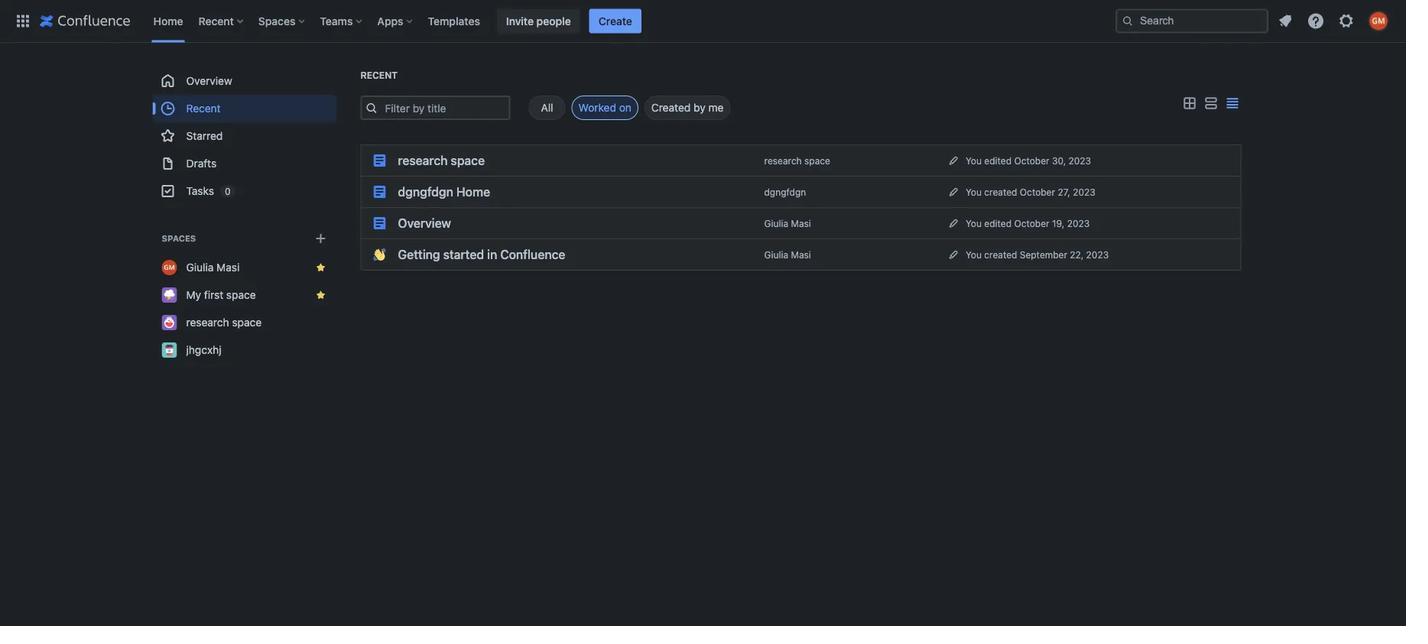 Task type: vqa. For each thing, say whether or not it's contained in the screenshot.
'created' for Created September 22, 2023
no



Task type: describe. For each thing, give the bounding box(es) containing it.
templates link
[[423, 9, 485, 33]]

3 you from the top
[[966, 218, 982, 229]]

2 vertical spatial masi
[[217, 261, 240, 274]]

giulia masi for overview
[[765, 218, 811, 229]]

all button
[[529, 96, 566, 120]]

my
[[186, 289, 201, 301]]

1 horizontal spatial research space link
[[765, 155, 831, 166]]

worked on button
[[572, 96, 639, 120]]

recent inside "group"
[[186, 102, 221, 115]]

created for dgngfdgn home
[[985, 187, 1018, 197]]

create a space image
[[312, 229, 330, 248]]

created by me
[[652, 101, 724, 114]]

giulia for overview
[[765, 218, 789, 229]]

notification icon image
[[1277, 12, 1295, 30]]

teams
[[320, 15, 353, 27]]

star image
[[1207, 214, 1226, 233]]

dgngfdgn home
[[398, 185, 490, 199]]

all
[[541, 101, 553, 114]]

october for home
[[1020, 187, 1056, 197]]

2 vertical spatial giulia
[[186, 261, 214, 274]]

spaces button
[[254, 9, 311, 33]]

giulia masi link for overview
[[765, 218, 811, 229]]

my first space
[[186, 289, 256, 301]]

0 horizontal spatial research space
[[186, 316, 262, 329]]

27,
[[1058, 187, 1071, 197]]

search image
[[1122, 15, 1134, 27]]

1 horizontal spatial research space
[[398, 153, 485, 168]]

masi for getting started in confluence
[[791, 250, 811, 260]]

space down my first space link
[[232, 316, 262, 329]]

invite
[[506, 15, 534, 27]]

banner containing home
[[0, 0, 1407, 43]]

you for home
[[966, 187, 982, 197]]

drafts
[[186, 157, 217, 170]]

masi for overview
[[791, 218, 811, 229]]

created for getting started in confluence
[[985, 249, 1018, 260]]

invite people
[[506, 15, 571, 27]]

22,
[[1070, 249, 1084, 260]]

help icon image
[[1307, 12, 1326, 30]]

2023 for space
[[1069, 155, 1092, 166]]

2 horizontal spatial research
[[765, 155, 802, 166]]

overview link
[[153, 67, 336, 95]]

unstar this space image for my first space
[[315, 289, 327, 301]]

list image
[[1202, 94, 1220, 113]]

1 vertical spatial home
[[457, 185, 490, 199]]

:wave: image
[[374, 249, 386, 261]]

worked on
[[579, 101, 632, 114]]

:wave: image
[[374, 249, 386, 261]]

2023 right 19,
[[1068, 218, 1090, 229]]

2023 for started
[[1087, 249, 1109, 260]]

home link
[[149, 9, 188, 33]]

you for space
[[966, 155, 982, 166]]

0 horizontal spatial research
[[186, 316, 229, 329]]

2023 for home
[[1073, 187, 1096, 197]]

dgngfdgn for dgngfdgn home
[[398, 185, 454, 199]]

by
[[694, 101, 706, 114]]

teams button
[[315, 9, 368, 33]]

compact list image
[[1224, 94, 1242, 113]]

apps
[[377, 15, 404, 27]]

jhgcxhj
[[186, 344, 221, 356]]

unstar this space image for giulia masi
[[315, 262, 327, 274]]

you for started
[[966, 249, 982, 260]]

edit image
[[1134, 214, 1152, 233]]

in
[[487, 247, 497, 262]]



Task type: locate. For each thing, give the bounding box(es) containing it.
research space down my first space
[[186, 316, 262, 329]]

create link
[[590, 9, 642, 33]]

1 horizontal spatial dgngfdgn
[[765, 187, 806, 198]]

2023 right 27,
[[1073, 187, 1096, 197]]

research
[[398, 153, 448, 168], [765, 155, 802, 166], [186, 316, 229, 329]]

you down you edited october 19, 2023
[[966, 249, 982, 260]]

1 vertical spatial page image
[[374, 217, 386, 229]]

1 vertical spatial edited
[[985, 218, 1012, 229]]

0
[[225, 186, 231, 197]]

19,
[[1053, 218, 1065, 229]]

first
[[204, 289, 223, 301]]

1 horizontal spatial overview
[[398, 216, 451, 231]]

confluence
[[501, 247, 566, 262]]

page image for overview
[[374, 217, 386, 229]]

2023
[[1069, 155, 1092, 166], [1073, 187, 1096, 197], [1068, 218, 1090, 229], [1087, 249, 1109, 260]]

getting started in confluence
[[398, 247, 566, 262]]

space right first
[[226, 289, 256, 301]]

edited down you created october 27, 2023
[[985, 218, 1012, 229]]

research space up dgngfdgn home
[[398, 153, 485, 168]]

dgngfdgn
[[398, 185, 454, 199], [765, 187, 806, 198]]

research up dgngfdgn link
[[765, 155, 802, 166]]

invite people button
[[497, 9, 580, 33]]

research space link
[[765, 155, 831, 166], [153, 309, 336, 337]]

worked
[[579, 101, 616, 114]]

page image for research space
[[374, 155, 386, 167]]

4 you from the top
[[966, 249, 982, 260]]

1 vertical spatial giulia
[[765, 250, 789, 260]]

you edited october 19, 2023
[[966, 218, 1090, 229]]

confluence image
[[40, 12, 130, 30], [40, 12, 130, 30]]

october for space
[[1015, 155, 1050, 166]]

you up you created october 27, 2023
[[966, 155, 982, 166]]

1 horizontal spatial spaces
[[258, 15, 296, 27]]

research up the jhgcxhj
[[186, 316, 229, 329]]

october
[[1015, 155, 1050, 166], [1020, 187, 1056, 197], [1015, 218, 1050, 229]]

1 vertical spatial giulia masi
[[765, 250, 811, 260]]

you edited october 30, 2023
[[966, 155, 1092, 166]]

overview up recent link
[[186, 75, 232, 87]]

tab list containing all
[[511, 96, 731, 120]]

september
[[1020, 249, 1068, 260]]

recent down apps
[[361, 70, 398, 81]]

on
[[619, 101, 632, 114]]

banner
[[0, 0, 1407, 43]]

research up dgngfdgn home
[[398, 153, 448, 168]]

home inside global element
[[153, 15, 183, 27]]

page image up :wave: image
[[374, 217, 386, 229]]

space up dgngfdgn link
[[805, 155, 831, 166]]

0 vertical spatial research space link
[[765, 155, 831, 166]]

1 you from the top
[[966, 155, 982, 166]]

1 edited from the top
[[985, 155, 1012, 166]]

starred
[[186, 130, 223, 142]]

edited
[[985, 155, 1012, 166], [985, 218, 1012, 229]]

home up the getting started in confluence
[[457, 185, 490, 199]]

0 vertical spatial unstar this space image
[[315, 262, 327, 274]]

research space link down my first space
[[153, 309, 336, 337]]

1 created from the top
[[985, 187, 1018, 197]]

created down you edited october 19, 2023
[[985, 249, 1018, 260]]

research space up dgngfdgn link
[[765, 155, 831, 166]]

0 vertical spatial masi
[[791, 218, 811, 229]]

people
[[537, 15, 571, 27]]

1 horizontal spatial research
[[398, 153, 448, 168]]

recent button
[[194, 9, 249, 33]]

0 horizontal spatial dgngfdgn
[[398, 185, 454, 199]]

30,
[[1053, 155, 1066, 166]]

0 vertical spatial october
[[1015, 155, 1050, 166]]

overview
[[186, 75, 232, 87], [398, 216, 451, 231]]

me
[[709, 101, 724, 114]]

tab list
[[511, 96, 731, 120]]

2 horizontal spatial research space
[[765, 155, 831, 166]]

1 vertical spatial created
[[985, 249, 1018, 260]]

my first space link
[[153, 281, 336, 309]]

0 horizontal spatial overview
[[186, 75, 232, 87]]

1 unstar this space image from the top
[[315, 262, 327, 274]]

you
[[966, 155, 982, 166], [966, 187, 982, 197], [966, 218, 982, 229], [966, 249, 982, 260]]

october left 19,
[[1015, 218, 1050, 229]]

giulia masi link
[[765, 218, 811, 229], [765, 250, 811, 260], [153, 254, 336, 281]]

recent right home link
[[199, 15, 234, 27]]

1 vertical spatial spaces
[[162, 234, 196, 244]]

2 vertical spatial october
[[1015, 218, 1050, 229]]

page image
[[374, 155, 386, 167], [374, 217, 386, 229]]

giulia masi
[[765, 218, 811, 229], [765, 250, 811, 260], [186, 261, 240, 274]]

2 unstar this space image from the top
[[315, 289, 327, 301]]

getting
[[398, 247, 440, 262]]

0 horizontal spatial spaces
[[162, 234, 196, 244]]

page image
[[374, 186, 386, 198]]

created
[[652, 101, 691, 114]]

1 horizontal spatial home
[[457, 185, 490, 199]]

giulia masi for getting started in confluence
[[765, 250, 811, 260]]

2 page image from the top
[[374, 217, 386, 229]]

Search field
[[1116, 9, 1269, 33]]

share image
[[1159, 214, 1177, 233]]

2023 right 30,
[[1069, 155, 1092, 166]]

apps button
[[373, 9, 419, 33]]

masi
[[791, 218, 811, 229], [791, 250, 811, 260], [217, 261, 240, 274]]

unstar this space image
[[315, 262, 327, 274], [315, 289, 327, 301]]

dgngfdgn for dgngfdgn link
[[765, 187, 806, 198]]

0 vertical spatial home
[[153, 15, 183, 27]]

october left 30,
[[1015, 155, 1050, 166]]

created by me button
[[645, 96, 731, 120]]

research space
[[398, 153, 485, 168], [765, 155, 831, 166], [186, 316, 262, 329]]

settings icon image
[[1338, 12, 1356, 30]]

you up you edited october 19, 2023
[[966, 187, 982, 197]]

group
[[153, 67, 336, 205]]

research space link up dgngfdgn link
[[765, 155, 831, 166]]

spaces right recent dropdown button at the left of page
[[258, 15, 296, 27]]

0 vertical spatial page image
[[374, 155, 386, 167]]

home left recent dropdown button at the left of page
[[153, 15, 183, 27]]

giulia masi link for getting started in confluence
[[765, 250, 811, 260]]

1 page image from the top
[[374, 155, 386, 167]]

home
[[153, 15, 183, 27], [457, 185, 490, 199]]

1 vertical spatial october
[[1020, 187, 1056, 197]]

0 vertical spatial overview
[[186, 75, 232, 87]]

2 vertical spatial giulia masi
[[186, 261, 240, 274]]

1 vertical spatial recent
[[361, 70, 398, 81]]

recent
[[199, 15, 234, 27], [361, 70, 398, 81], [186, 102, 221, 115]]

0 vertical spatial edited
[[985, 155, 1012, 166]]

you created september 22, 2023
[[966, 249, 1109, 260]]

drafts link
[[153, 150, 336, 177]]

tasks
[[186, 185, 214, 197]]

group containing overview
[[153, 67, 336, 205]]

0 horizontal spatial research space link
[[153, 309, 336, 337]]

1 vertical spatial unstar this space image
[[315, 289, 327, 301]]

2 vertical spatial recent
[[186, 102, 221, 115]]

jhgcxhj link
[[153, 337, 336, 364]]

0 vertical spatial giulia masi
[[765, 218, 811, 229]]

2 you from the top
[[966, 187, 982, 197]]

appswitcher icon image
[[14, 12, 32, 30]]

you down you created october 27, 2023
[[966, 218, 982, 229]]

0 horizontal spatial home
[[153, 15, 183, 27]]

giulia for getting started in confluence
[[765, 250, 789, 260]]

recent inside dropdown button
[[199, 15, 234, 27]]

templates
[[428, 15, 480, 27]]

create
[[599, 15, 632, 27]]

2 created from the top
[[985, 249, 1018, 260]]

unstar this space image inside my first space link
[[315, 289, 327, 301]]

1 vertical spatial research space link
[[153, 309, 336, 337]]

edited up you created october 27, 2023
[[985, 155, 1012, 166]]

0 vertical spatial created
[[985, 187, 1018, 197]]

global element
[[9, 0, 1113, 42]]

spaces inside popup button
[[258, 15, 296, 27]]

spaces
[[258, 15, 296, 27], [162, 234, 196, 244]]

cards image
[[1181, 94, 1199, 113]]

overview up getting
[[398, 216, 451, 231]]

2023 right 22,
[[1087, 249, 1109, 260]]

edited for overview
[[985, 218, 1012, 229]]

1 vertical spatial overview
[[398, 216, 451, 231]]

2 edited from the top
[[985, 218, 1012, 229]]

0 vertical spatial spaces
[[258, 15, 296, 27]]

space
[[451, 153, 485, 168], [805, 155, 831, 166], [226, 289, 256, 301], [232, 316, 262, 329]]

1 vertical spatial masi
[[791, 250, 811, 260]]

Filter by title field
[[381, 97, 509, 119]]

dgngfdgn link
[[765, 187, 806, 198]]

spaces down 'tasks'
[[162, 234, 196, 244]]

recent link
[[153, 95, 336, 122]]

created up you edited october 19, 2023
[[985, 187, 1018, 197]]

giulia
[[765, 218, 789, 229], [765, 250, 789, 260], [186, 261, 214, 274]]

0 vertical spatial recent
[[199, 15, 234, 27]]

page image up page image
[[374, 155, 386, 167]]

started
[[443, 247, 484, 262]]

recent up 'starred'
[[186, 102, 221, 115]]

created
[[985, 187, 1018, 197], [985, 249, 1018, 260]]

october left 27,
[[1020, 187, 1056, 197]]

you created october 27, 2023
[[966, 187, 1096, 197]]

starred link
[[153, 122, 336, 150]]

0 vertical spatial giulia
[[765, 218, 789, 229]]

edited for research space
[[985, 155, 1012, 166]]

space up dgngfdgn home
[[451, 153, 485, 168]]



